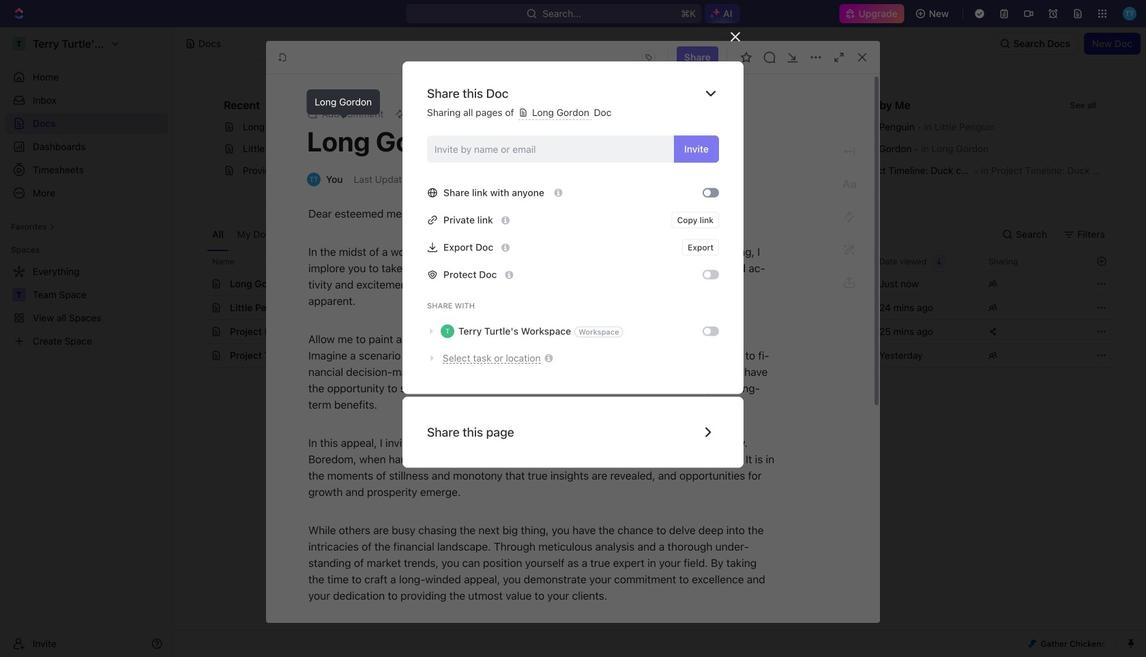 Task type: describe. For each thing, give the bounding box(es) containing it.
tree inside sidebar "navigation"
[[5, 261, 168, 352]]

4 row from the top
[[207, 319, 1114, 344]]

5 row from the top
[[207, 343, 1114, 368]]

cell for fifth row
[[762, 344, 872, 367]]

Invite by name or email text field
[[435, 139, 669, 159]]

1 row from the top
[[207, 250, 1114, 272]]



Task type: vqa. For each thing, say whether or not it's contained in the screenshot.
Lisa Martinez button
no



Task type: locate. For each thing, give the bounding box(es) containing it.
1 cell from the top
[[762, 272, 872, 296]]

sidebar navigation
[[0, 27, 174, 657]]

3 row from the top
[[207, 296, 1114, 320]]

drumstick bite image
[[1029, 640, 1037, 648]]

1 vertical spatial cell
[[762, 344, 872, 367]]

0 vertical spatial cell
[[762, 272, 872, 296]]

2 cell from the top
[[762, 344, 872, 367]]

2 row from the top
[[207, 272, 1114, 296]]

cell for 4th row from the bottom
[[762, 272, 872, 296]]

tree
[[5, 261, 168, 352]]

table
[[207, 250, 1114, 368]]

tab list
[[207, 218, 545, 250]]

cell
[[762, 272, 872, 296], [762, 344, 872, 367]]

row
[[207, 250, 1114, 272], [207, 272, 1114, 296], [207, 296, 1114, 320], [207, 319, 1114, 344], [207, 343, 1114, 368]]



